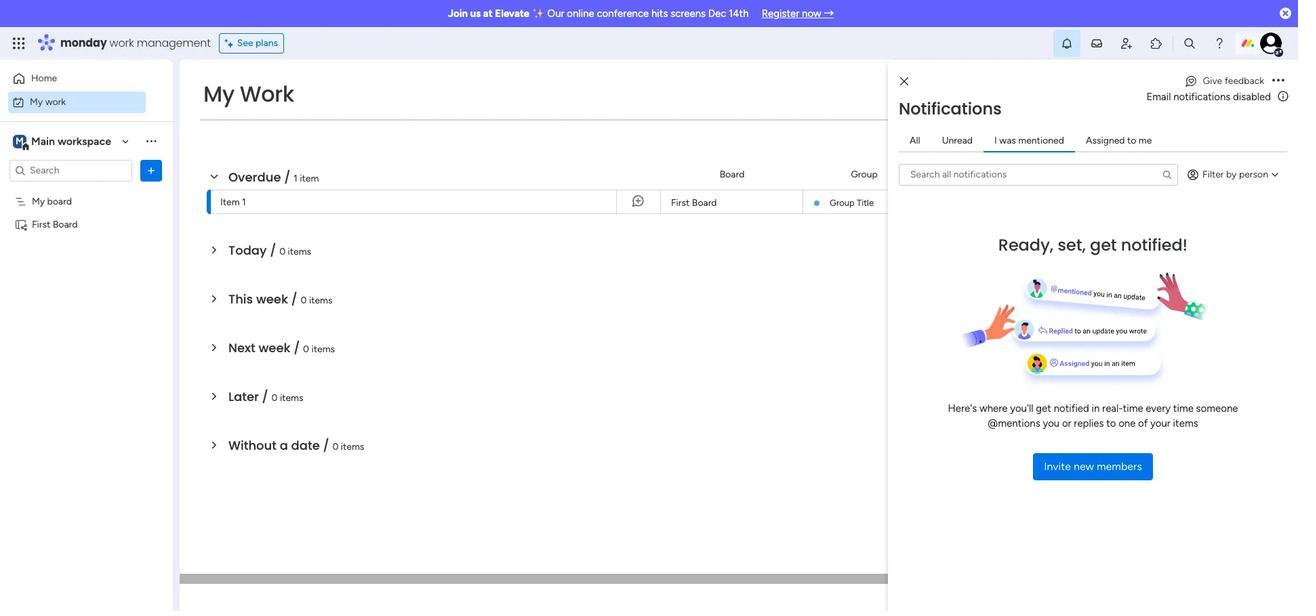 Task type: describe. For each thing, give the bounding box(es) containing it.
Search in workspace field
[[28, 163, 113, 178]]

filter by person button
[[1181, 164, 1287, 185]]

later
[[228, 388, 259, 405]]

1 vertical spatial first
[[32, 219, 50, 230]]

2 time from the left
[[1173, 402, 1194, 415]]

notifications
[[1174, 91, 1231, 103]]

the
[[1070, 97, 1084, 108]]

my for my work
[[203, 79, 234, 109]]

hide done items
[[357, 113, 427, 125]]

notifications image
[[1060, 37, 1074, 50]]

show?
[[1184, 291, 1211, 302]]

at
[[483, 7, 493, 20]]

week for this
[[256, 291, 288, 308]]

help image
[[1213, 37, 1226, 50]]

screens
[[671, 7, 706, 20]]

items inside without a date / 0 items
[[341, 441, 364, 453]]

list box containing my board
[[0, 187, 173, 419]]

was
[[1000, 135, 1016, 146]]

choose the boards, columns and people you'd like to see
[[1035, 97, 1275, 108]]

notifications
[[899, 97, 1002, 120]]

date
[[1043, 227, 1063, 238]]

board inside list box
[[53, 219, 78, 230]]

2 vertical spatial column
[[1104, 291, 1136, 302]]

work for monday
[[110, 35, 134, 51]]

unread
[[942, 135, 973, 146]]

my work button
[[8, 91, 146, 113]]

all
[[910, 135, 920, 146]]

overdue / 1 item
[[228, 169, 319, 186]]

join
[[448, 7, 468, 20]]

you'll
[[1010, 402, 1034, 415]]

someone
[[1196, 402, 1238, 415]]

priority column
[[1043, 260, 1108, 271]]

workspace selection element
[[13, 133, 113, 151]]

your
[[1151, 418, 1171, 430]]

shareable board image
[[14, 218, 27, 231]]

0 horizontal spatial 1
[[242, 197, 246, 208]]

i was mentioned
[[995, 135, 1064, 146]]

/ left item
[[284, 169, 290, 186]]

no
[[1057, 342, 1070, 353]]

first board link
[[669, 191, 795, 215]]

later / 0 items
[[228, 388, 303, 405]]

workspace image
[[13, 134, 26, 149]]

week for next
[[259, 340, 290, 357]]

items inside next week / 0 items
[[312, 344, 335, 355]]

0 inside today / 0 items
[[279, 246, 286, 258]]

first board group
[[1043, 315, 1269, 361]]

first board heading
[[1045, 315, 1091, 329]]

home button
[[8, 68, 146, 89]]

next week / 0 items
[[228, 340, 335, 357]]

my for my work
[[30, 96, 43, 107]]

14th
[[729, 7, 749, 20]]

options image
[[144, 164, 158, 177]]

invite
[[1044, 460, 1071, 473]]

0 vertical spatial get
[[1090, 234, 1117, 256]]

every
[[1146, 402, 1171, 415]]

item
[[300, 173, 319, 184]]

we
[[1169, 291, 1181, 302]]

notified
[[1054, 402, 1089, 415]]

set,
[[1058, 234, 1086, 256]]

apps image
[[1150, 37, 1163, 50]]

me
[[1139, 135, 1152, 146]]

overdue
[[228, 169, 281, 186]]

without a date / 0 items
[[228, 437, 364, 454]]

ready, set, get notified!
[[999, 234, 1188, 256]]

next
[[228, 340, 255, 357]]

dec
[[708, 7, 726, 20]]

0 inside this week / 0 items
[[301, 295, 307, 306]]

invite new members button
[[1033, 453, 1153, 480]]

where
[[980, 402, 1008, 415]]

give feedback button
[[1179, 71, 1270, 92]]

my work
[[203, 79, 294, 109]]

0 inside later / 0 items
[[272, 393, 278, 404]]

you
[[1043, 418, 1060, 430]]

now
[[802, 7, 821, 20]]

Filter dashboard by text search field
[[200, 108, 327, 130]]

should
[[1139, 291, 1167, 302]]

date
[[291, 437, 320, 454]]

no selection
[[1057, 342, 1111, 353]]

mentioned
[[1018, 135, 1064, 146]]

group title
[[830, 198, 874, 208]]

hide
[[357, 113, 377, 125]]

/ down this week / 0 items
[[294, 340, 300, 357]]

of
[[1138, 418, 1148, 430]]

column for date column
[[1065, 227, 1098, 238]]

2 horizontal spatial to
[[1249, 97, 1258, 108]]

filter by person
[[1203, 168, 1268, 180]]

boards
[[1043, 159, 1072, 171]]

main content containing overdue /
[[180, 33, 1297, 612]]

✨
[[532, 7, 545, 20]]

plans
[[256, 37, 278, 49]]

main workspace
[[31, 135, 111, 147]]

boards,
[[1086, 97, 1117, 108]]

replies
[[1074, 418, 1104, 430]]

disabled
[[1233, 91, 1271, 103]]

my for my board
[[32, 196, 45, 207]]

customize
[[454, 113, 500, 125]]

1 horizontal spatial people
[[1043, 125, 1072, 137]]

members
[[1097, 460, 1142, 473]]

today
[[228, 242, 267, 259]]

see plans
[[237, 37, 278, 49]]

see
[[1260, 97, 1275, 108]]

priority for priority
[[1229, 168, 1259, 180]]

→
[[824, 7, 834, 20]]

0 inside next week / 0 items
[[303, 344, 309, 355]]

conference
[[597, 7, 649, 20]]

1 inside overdue / 1 item
[[294, 173, 298, 184]]

date column
[[1043, 227, 1098, 238]]



Task type: vqa. For each thing, say whether or not it's contained in the screenshot.
No Selection
yes



Task type: locate. For each thing, give the bounding box(es) containing it.
2 horizontal spatial first
[[1045, 316, 1064, 327]]

None search field
[[899, 164, 1178, 185]]

1 horizontal spatial to
[[1127, 135, 1137, 146]]

0 vertical spatial group
[[851, 168, 878, 180]]

/ right the later
[[262, 388, 268, 405]]

give feedback
[[1203, 75, 1264, 87]]

time
[[1123, 402, 1143, 415], [1173, 402, 1194, 415]]

m
[[16, 135, 24, 147]]

without
[[228, 437, 277, 454]]

dialog
[[888, 60, 1298, 612]]

home
[[31, 73, 57, 84]]

or
[[1062, 418, 1072, 430]]

first board
[[671, 197, 717, 209], [32, 219, 78, 230], [1045, 316, 1091, 327]]

group for group title
[[830, 198, 855, 208]]

1 horizontal spatial first
[[671, 197, 690, 209]]

to inside here's where you'll get notified in real-time every time someone @mentions you or replies to one of your items
[[1107, 418, 1116, 430]]

i
[[995, 135, 997, 146]]

0 vertical spatial column
[[1065, 227, 1098, 238]]

board
[[47, 196, 72, 207]]

person
[[1239, 168, 1268, 180]]

columns
[[1120, 97, 1155, 108]]

2 horizontal spatial first board
[[1045, 316, 1091, 327]]

column right date
[[1065, 227, 1098, 238]]

main content
[[180, 33, 1297, 612]]

search image for search all notifications search box
[[1162, 169, 1173, 180]]

0 inside without a date / 0 items
[[332, 441, 339, 453]]

1 right the item
[[242, 197, 246, 208]]

1
[[294, 173, 298, 184], [242, 197, 246, 208]]

ready,
[[999, 234, 1054, 256]]

this week / 0 items
[[228, 291, 333, 308]]

0 horizontal spatial first board
[[32, 219, 78, 230]]

first board for first board group
[[1045, 316, 1091, 327]]

options image
[[1273, 77, 1285, 86]]

main
[[31, 135, 55, 147]]

assigned
[[1086, 135, 1125, 146]]

feedback
[[1225, 75, 1264, 87]]

@mentions
[[988, 418, 1040, 430]]

1 horizontal spatial 1
[[294, 173, 298, 184]]

option
[[0, 189, 173, 192]]

my down home
[[30, 96, 43, 107]]

0 horizontal spatial search image
[[311, 114, 322, 125]]

1 vertical spatial get
[[1036, 402, 1051, 415]]

items inside today / 0 items
[[288, 246, 311, 258]]

0 vertical spatial work
[[110, 35, 134, 51]]

1 vertical spatial work
[[45, 96, 66, 107]]

in
[[1092, 402, 1100, 415]]

new
[[1074, 460, 1094, 473]]

select product image
[[12, 37, 26, 50]]

/ right today
[[270, 242, 276, 259]]

give
[[1203, 75, 1223, 87]]

title
[[857, 198, 874, 208]]

items inside this week / 0 items
[[309, 295, 333, 306]]

0 horizontal spatial to
[[1107, 418, 1116, 430]]

/ up next week / 0 items
[[291, 291, 298, 308]]

you'd
[[1207, 97, 1230, 108]]

work inside the my work 'button'
[[45, 96, 66, 107]]

dialog containing notifications
[[888, 60, 1298, 612]]

work down home
[[45, 96, 66, 107]]

0 horizontal spatial time
[[1123, 402, 1143, 415]]

inbox image
[[1090, 37, 1104, 50]]

priority
[[1229, 168, 1259, 180], [1043, 260, 1073, 271], [1072, 291, 1101, 302]]

None search field
[[200, 108, 327, 130]]

here's where you'll get notified in real-time every time someone @mentions you or replies to one of your items
[[948, 402, 1238, 430]]

first board for first board link
[[671, 197, 717, 209]]

1 vertical spatial to
[[1127, 135, 1137, 146]]

and
[[1158, 97, 1173, 108]]

1 horizontal spatial time
[[1173, 402, 1194, 415]]

email
[[1147, 91, 1171, 103]]

first for first board link
[[671, 197, 690, 209]]

search image left filter
[[1162, 169, 1173, 180]]

column for priority column
[[1075, 260, 1108, 271]]

2 vertical spatial first board
[[1045, 316, 1091, 327]]

item 1
[[220, 197, 246, 208]]

column
[[1065, 227, 1098, 238], [1075, 260, 1108, 271], [1104, 291, 1136, 302]]

people down unread
[[952, 168, 981, 180]]

items inside here's where you'll get notified in real-time every time someone @mentions you or replies to one of your items
[[1173, 418, 1198, 430]]

status
[[1135, 168, 1163, 180]]

first inside first board link
[[671, 197, 690, 209]]

get up you
[[1036, 402, 1051, 415]]

our
[[547, 7, 565, 20]]

to left the me
[[1127, 135, 1137, 146]]

assigned to me
[[1086, 135, 1152, 146]]

monday work management
[[60, 35, 211, 51]]

invite new members
[[1044, 460, 1142, 473]]

to right like
[[1249, 97, 1258, 108]]

items inside later / 0 items
[[280, 393, 303, 404]]

selection
[[1072, 342, 1111, 353]]

work
[[110, 35, 134, 51], [45, 96, 66, 107]]

to
[[1249, 97, 1258, 108], [1127, 135, 1137, 146], [1107, 418, 1116, 430]]

to down real-
[[1107, 418, 1116, 430]]

priority right filter
[[1229, 168, 1259, 180]]

get right set,
[[1090, 234, 1117, 256]]

first for first board group
[[1045, 316, 1064, 327]]

Search all notifications search field
[[899, 164, 1178, 185]]

workspace
[[58, 135, 111, 147]]

2 vertical spatial priority
[[1072, 291, 1101, 302]]

people
[[1176, 97, 1205, 108]]

1 horizontal spatial search image
[[1162, 169, 1173, 180]]

0 vertical spatial people
[[1043, 125, 1072, 137]]

0 vertical spatial first board
[[671, 197, 717, 209]]

items up next week / 0 items
[[309, 295, 333, 306]]

0 horizontal spatial work
[[45, 96, 66, 107]]

my inside 'button'
[[30, 96, 43, 107]]

a
[[280, 437, 288, 454]]

first board inside group
[[1045, 316, 1091, 327]]

column left should
[[1104, 291, 1136, 302]]

0 vertical spatial first
[[671, 197, 690, 209]]

priority right which on the top of the page
[[1072, 291, 1101, 302]]

real-
[[1102, 402, 1123, 415]]

my left work
[[203, 79, 234, 109]]

column down ready, set, get notified! at the right of page
[[1075, 260, 1108, 271]]

0 down this week / 0 items
[[303, 344, 309, 355]]

0 vertical spatial week
[[256, 291, 288, 308]]

item
[[220, 197, 240, 208]]

0 horizontal spatial people
[[952, 168, 981, 180]]

items right your
[[1173, 418, 1198, 430]]

priority down set,
[[1043, 260, 1073, 271]]

1 time from the left
[[1123, 402, 1143, 415]]

group
[[851, 168, 878, 180], [830, 198, 855, 208]]

1 vertical spatial group
[[830, 198, 855, 208]]

group up title at the top of the page
[[851, 168, 878, 180]]

1 vertical spatial search image
[[1162, 169, 1173, 180]]

items up without a date / 0 items
[[280, 393, 303, 404]]

elevate
[[495, 7, 530, 20]]

register now → link
[[762, 7, 834, 20]]

items up this week / 0 items
[[288, 246, 311, 258]]

1 horizontal spatial get
[[1090, 234, 1117, 256]]

1 vertical spatial first board
[[32, 219, 78, 230]]

here's
[[948, 402, 977, 415]]

1 vertical spatial people
[[952, 168, 981, 180]]

see
[[237, 37, 253, 49]]

work
[[240, 79, 294, 109]]

0 vertical spatial 1
[[294, 173, 298, 184]]

priority for priority column
[[1043, 260, 1073, 271]]

filter
[[1203, 168, 1224, 180]]

group left title at the top of the page
[[830, 198, 855, 208]]

search image for filter dashboard by text search box
[[311, 114, 322, 125]]

1 vertical spatial priority
[[1043, 260, 1073, 271]]

like
[[1233, 97, 1247, 108]]

0 right today
[[279, 246, 286, 258]]

done
[[380, 113, 401, 125]]

this
[[228, 291, 253, 308]]

which
[[1043, 291, 1069, 302]]

first inside first board "heading"
[[1045, 316, 1064, 327]]

today / 0 items
[[228, 242, 311, 259]]

one
[[1119, 418, 1136, 430]]

my left the board
[[32, 196, 45, 207]]

0 right the later
[[272, 393, 278, 404]]

time up one
[[1123, 402, 1143, 415]]

search image left hide
[[311, 114, 322, 125]]

people down 'choose'
[[1043, 125, 1072, 137]]

first board inside list box
[[32, 219, 78, 230]]

list box
[[0, 187, 173, 419]]

items right date at the left bottom of page
[[341, 441, 364, 453]]

workspace options image
[[144, 134, 158, 148]]

0 vertical spatial to
[[1249, 97, 1258, 108]]

0 horizontal spatial get
[[1036, 402, 1051, 415]]

work for my
[[45, 96, 66, 107]]

0 right date at the left bottom of page
[[332, 441, 339, 453]]

1 left item
[[294, 173, 298, 184]]

time right every
[[1173, 402, 1194, 415]]

board inside "heading"
[[1066, 316, 1091, 327]]

get inside here's where you'll get notified in real-time every time someone @mentions you or replies to one of your items
[[1036, 402, 1051, 415]]

us
[[470, 7, 481, 20]]

2 vertical spatial to
[[1107, 418, 1116, 430]]

items right the done
[[404, 113, 427, 125]]

register now →
[[762, 7, 834, 20]]

search image
[[311, 114, 322, 125], [1162, 169, 1173, 180]]

2 vertical spatial first
[[1045, 316, 1064, 327]]

1 vertical spatial 1
[[242, 197, 246, 208]]

1 vertical spatial column
[[1075, 260, 1108, 271]]

hits
[[651, 7, 668, 20]]

1 horizontal spatial first board
[[671, 197, 717, 209]]

0 vertical spatial search image
[[311, 114, 322, 125]]

management
[[137, 35, 211, 51]]

items
[[404, 113, 427, 125], [288, 246, 311, 258], [309, 295, 333, 306], [312, 344, 335, 355], [280, 393, 303, 404], [1173, 418, 1198, 430], [341, 441, 364, 453]]

0 up next week / 0 items
[[301, 295, 307, 306]]

1 horizontal spatial work
[[110, 35, 134, 51]]

/ right date at the left bottom of page
[[323, 437, 329, 454]]

customize button
[[432, 108, 505, 130]]

0 horizontal spatial first
[[32, 219, 50, 230]]

week right this
[[256, 291, 288, 308]]

1 vertical spatial week
[[259, 340, 290, 357]]

jacob simon image
[[1260, 33, 1282, 54]]

0 vertical spatial priority
[[1229, 168, 1259, 180]]

items down this week / 0 items
[[312, 344, 335, 355]]

week right next
[[259, 340, 290, 357]]

search everything image
[[1183, 37, 1197, 50]]

notified!
[[1121, 234, 1188, 256]]

monday
[[60, 35, 107, 51]]

invite members image
[[1120, 37, 1134, 50]]

group for group
[[851, 168, 878, 180]]

work right "monday"
[[110, 35, 134, 51]]



